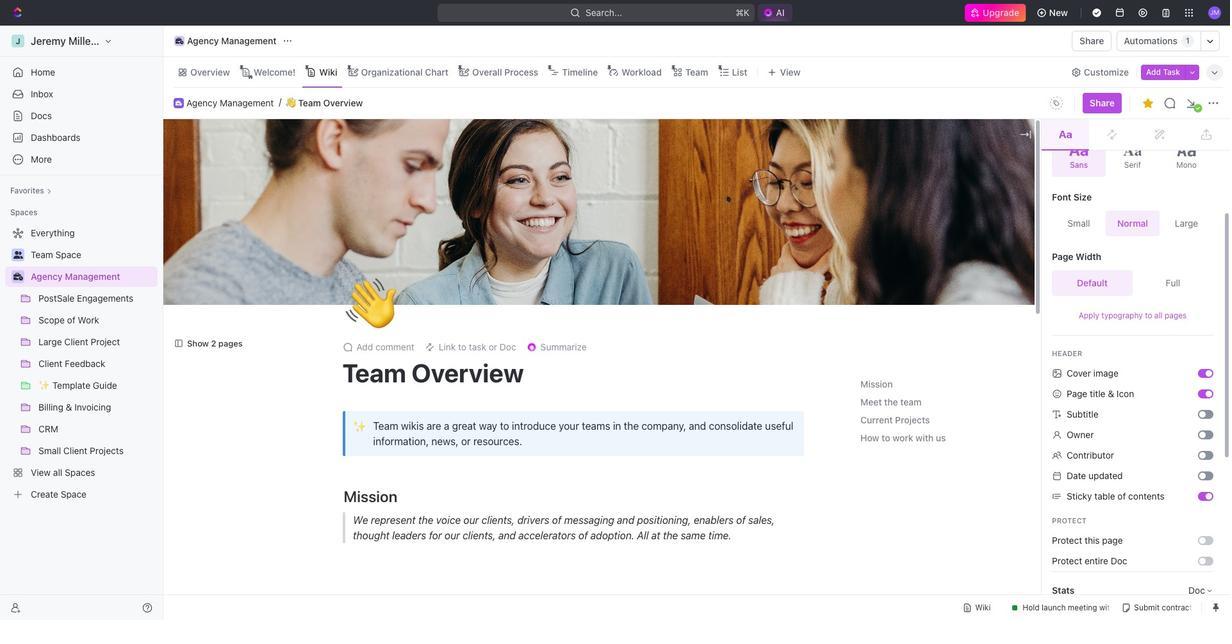 Task type: describe. For each thing, give the bounding box(es) containing it.
0 horizontal spatial and
[[498, 530, 516, 542]]

team for team overview
[[343, 358, 406, 388]]

for
[[429, 530, 442, 542]]

font size
[[1052, 192, 1092, 203]]

✨ for ✨
[[353, 420, 367, 433]]

drivers
[[517, 515, 549, 526]]

typography
[[1102, 311, 1143, 320]]

news,
[[432, 436, 459, 448]]

enablers
[[694, 515, 734, 526]]

1 vertical spatial spaces
[[65, 467, 95, 478]]

your
[[559, 421, 579, 432]]

crm link
[[38, 419, 155, 440]]

1 vertical spatial pages
[[218, 338, 243, 349]]

customize button
[[1068, 63, 1133, 81]]

dashboards link
[[5, 128, 158, 148]]

at
[[651, 530, 660, 542]]

sticky table of contents
[[1067, 491, 1165, 502]]

updated
[[1089, 470, 1123, 481]]

2 vertical spatial overview
[[412, 358, 524, 388]]

timeline
[[562, 66, 598, 77]]

scope of work
[[38, 315, 99, 326]]

0 vertical spatial &
[[1108, 388, 1115, 399]]

client for small
[[63, 445, 87, 456]]

page width
[[1052, 251, 1102, 262]]

inbox
[[31, 88, 53, 99]]

1 horizontal spatial pages
[[1165, 311, 1187, 320]]

way
[[479, 421, 497, 432]]

create
[[31, 489, 58, 500]]

overview link
[[188, 63, 230, 81]]

1 horizontal spatial all
[[1155, 311, 1163, 320]]

👋 for 👋 team overview
[[286, 98, 296, 108]]

team overview
[[343, 358, 524, 388]]

0 vertical spatial meet
[[861, 397, 882, 408]]

how
[[861, 433, 880, 444]]

1 vertical spatial clients,
[[463, 530, 496, 542]]

agency for business time icon
[[31, 271, 63, 282]]

billing
[[38, 402, 63, 413]]

overall process link
[[470, 63, 539, 81]]

project
[[91, 336, 120, 347]]

👋 for 👋
[[345, 274, 396, 334]]

1 horizontal spatial and
[[617, 515, 634, 526]]

large for large client project
[[38, 336, 62, 347]]

everything link
[[5, 223, 155, 244]]

space for team space
[[56, 249, 81, 260]]

0 vertical spatial clients,
[[482, 515, 515, 526]]

1 vertical spatial business time image
[[176, 100, 182, 106]]

in
[[613, 421, 621, 432]]

2
[[211, 338, 216, 349]]

of right table
[[1118, 491, 1126, 502]]

large client project link
[[38, 332, 155, 353]]

jeremy
[[31, 35, 66, 47]]

messaging
[[564, 515, 614, 526]]

upgrade
[[983, 7, 1020, 18]]

add comment
[[357, 342, 415, 353]]

crm
[[38, 424, 58, 435]]

list
[[732, 66, 748, 77]]

agency management link for business time icon
[[31, 267, 155, 287]]

thought
[[353, 530, 389, 542]]

normal
[[1118, 218, 1149, 229]]

1 horizontal spatial our
[[463, 515, 479, 526]]

business time image
[[13, 273, 23, 281]]

small client projects link
[[38, 441, 155, 461]]

we represent the voice our clients, drivers of messaging and positioning, enablers of sales, thought leaders for our clients, and accelerators of adoption. all at the same time.
[[353, 515, 777, 542]]

accelerators
[[518, 530, 576, 542]]

to inside team wikis are a great way to introduce your teams in the company, and consolidate useful information, news, or resources.
[[500, 421, 509, 432]]

contributor
[[1067, 450, 1115, 461]]

client feedback
[[38, 358, 105, 369]]

to inside dropdown button
[[458, 342, 467, 353]]

projects inside tree
[[90, 445, 124, 456]]

small client projects
[[38, 445, 124, 456]]

task
[[1164, 67, 1181, 77]]

1 horizontal spatial projects
[[895, 415, 930, 426]]

jeremy miller's workspace, , element
[[12, 35, 24, 47]]

user group image
[[13, 251, 23, 259]]

show
[[187, 338, 209, 349]]

add for add task
[[1147, 67, 1161, 77]]

favorites
[[10, 186, 44, 195]]

jm button
[[1205, 3, 1225, 23]]

1 horizontal spatial meet the team
[[861, 397, 922, 408]]

dashboards
[[31, 132, 81, 143]]

change cover button
[[756, 280, 829, 300]]

team for team space
[[31, 249, 53, 260]]

protect for protect
[[1052, 517, 1087, 525]]

great
[[452, 421, 477, 432]]

adoption.
[[590, 530, 634, 542]]

organizational chart
[[361, 66, 449, 77]]

✨ template guide link
[[38, 376, 155, 396]]

date updated
[[1067, 470, 1123, 481]]

view for view
[[780, 66, 801, 77]]

and inside team wikis are a great way to introduce your teams in the company, and consolidate useful information, news, or resources.
[[689, 421, 706, 432]]

introduce
[[512, 421, 556, 432]]

table
[[1095, 491, 1116, 502]]

postsale engagements link
[[38, 288, 155, 309]]

1 vertical spatial meet the team
[[344, 593, 444, 611]]

home
[[31, 67, 55, 78]]

teams
[[582, 421, 611, 432]]

workspace
[[106, 35, 159, 47]]

home link
[[5, 62, 158, 83]]

view all spaces link
[[5, 463, 155, 483]]

add task
[[1147, 67, 1181, 77]]

large client project
[[38, 336, 120, 347]]

protect for protect this page
[[1052, 535, 1083, 546]]

resources.
[[474, 436, 522, 448]]

docs link
[[5, 106, 158, 126]]

new
[[1050, 7, 1068, 18]]

dropdown menu image
[[1047, 93, 1067, 113]]

2 vertical spatial doc
[[1189, 585, 1206, 596]]

0 vertical spatial business time image
[[175, 38, 183, 44]]

sidebar navigation
[[0, 26, 166, 620]]

share inside button
[[1080, 35, 1105, 46]]

of down messaging
[[578, 530, 588, 542]]

0 horizontal spatial meet
[[344, 593, 379, 611]]

company,
[[642, 421, 686, 432]]

jm
[[1211, 9, 1220, 16]]

doc inside dropdown button
[[500, 342, 516, 353]]

cover image
[[1067, 368, 1119, 379]]

postsale engagements
[[38, 293, 134, 304]]

we
[[353, 515, 368, 526]]

& inside tree
[[66, 402, 72, 413]]

represent
[[371, 515, 415, 526]]

protect entire doc
[[1052, 556, 1128, 567]]

voice
[[436, 515, 461, 526]]

more
[[31, 154, 52, 165]]

subtitle
[[1067, 409, 1099, 420]]

apply typography to all pages
[[1079, 311, 1187, 320]]

add for add comment
[[357, 342, 373, 353]]



Task type: vqa. For each thing, say whether or not it's contained in the screenshot.
1 on the top right of the page
yes



Task type: locate. For each thing, give the bounding box(es) containing it.
our down voice
[[444, 530, 460, 542]]

✨ inside "link"
[[38, 380, 50, 391]]

all inside tree
[[53, 467, 62, 478]]

everything
[[31, 228, 75, 238]]

0 vertical spatial add
[[1147, 67, 1161, 77]]

organizational chart link
[[359, 63, 449, 81]]

client
[[64, 336, 88, 347], [38, 358, 62, 369], [63, 445, 87, 456]]

our right voice
[[463, 515, 479, 526]]

1 horizontal spatial &
[[1108, 388, 1115, 399]]

0 horizontal spatial projects
[[90, 445, 124, 456]]

1 horizontal spatial ✨
[[353, 420, 367, 433]]

space for create space
[[61, 489, 87, 500]]

positioning,
[[637, 515, 691, 526]]

✨ template guide
[[38, 380, 117, 391]]

1 horizontal spatial doc
[[1111, 556, 1128, 567]]

1 horizontal spatial view
[[780, 66, 801, 77]]

add inside button
[[1147, 67, 1161, 77]]

this
[[1085, 535, 1100, 546]]

add task button
[[1142, 64, 1186, 80]]

0 horizontal spatial large
[[38, 336, 62, 347]]

share up customize button
[[1080, 35, 1105, 46]]

client for large
[[64, 336, 88, 347]]

task
[[469, 342, 486, 353]]

space down everything link
[[56, 249, 81, 260]]

1 vertical spatial add
[[357, 342, 373, 353]]

management for bottom business time image
[[220, 97, 274, 108]]

large
[[1175, 218, 1199, 229], [38, 336, 62, 347]]

agency inside sidebar navigation
[[31, 271, 63, 282]]

or right task
[[489, 342, 497, 353]]

the inside team wikis are a great way to introduce your teams in the company, and consolidate useful information, news, or resources.
[[624, 421, 639, 432]]

invoicing
[[74, 402, 111, 413]]

1 vertical spatial all
[[53, 467, 62, 478]]

1 vertical spatial team
[[409, 593, 444, 611]]

0 vertical spatial all
[[1155, 311, 1163, 320]]

to right typography
[[1145, 311, 1153, 320]]

protect down sticky
[[1052, 517, 1087, 525]]

reposition button
[[695, 280, 756, 300]]

agency for bottom business time image
[[187, 97, 217, 108]]

management
[[221, 35, 277, 46], [220, 97, 274, 108], [65, 271, 120, 282]]

1 vertical spatial agency
[[187, 97, 217, 108]]

change
[[763, 284, 796, 295]]

or inside dropdown button
[[489, 342, 497, 353]]

0 vertical spatial small
[[1068, 218, 1091, 229]]

0 horizontal spatial our
[[444, 530, 460, 542]]

automations
[[1124, 35, 1178, 46]]

2 vertical spatial client
[[63, 445, 87, 456]]

0 horizontal spatial overview
[[190, 66, 230, 77]]

team link
[[683, 63, 709, 81]]

3 protect from the top
[[1052, 556, 1083, 567]]

1 vertical spatial 👋
[[345, 274, 396, 334]]

current projects
[[861, 415, 930, 426]]

management inside sidebar navigation
[[65, 271, 120, 282]]

team space
[[31, 249, 81, 260]]

1 vertical spatial and
[[617, 515, 634, 526]]

2 vertical spatial and
[[498, 530, 516, 542]]

wiki
[[319, 66, 338, 77]]

mission up we at the left of the page
[[344, 488, 398, 506]]

view inside sidebar navigation
[[31, 467, 51, 478]]

1 vertical spatial view
[[31, 467, 51, 478]]

2 protect from the top
[[1052, 535, 1083, 546]]

0 vertical spatial protect
[[1052, 517, 1087, 525]]

and right company,
[[689, 421, 706, 432]]

👋 up "add comment"
[[345, 274, 396, 334]]

guide
[[93, 380, 117, 391]]

to right how
[[882, 433, 891, 444]]

large down 'scope'
[[38, 336, 62, 347]]

0 horizontal spatial spaces
[[10, 208, 37, 217]]

reposition
[[702, 284, 747, 295]]

1 vertical spatial our
[[444, 530, 460, 542]]

team down wiki link
[[298, 97, 321, 108]]

cover
[[798, 284, 822, 295]]

width
[[1076, 251, 1102, 262]]

2 horizontal spatial doc
[[1189, 585, 1206, 596]]

to
[[1145, 311, 1153, 320], [458, 342, 467, 353], [500, 421, 509, 432], [882, 433, 891, 444]]

and up adoption.
[[617, 515, 634, 526]]

0 vertical spatial view
[[780, 66, 801, 77]]

agency
[[187, 35, 219, 46], [187, 97, 217, 108], [31, 271, 63, 282]]

0 horizontal spatial small
[[38, 445, 61, 456]]

1 horizontal spatial team
[[901, 397, 922, 408]]

all
[[1155, 311, 1163, 320], [53, 467, 62, 478]]

team for team wikis are a great way to introduce your teams in the company, and consolidate useful information, news, or resources.
[[373, 421, 398, 432]]

2 horizontal spatial overview
[[412, 358, 524, 388]]

agency management for business time icon
[[31, 271, 120, 282]]

2 vertical spatial agency management
[[31, 271, 120, 282]]

team left "list" link
[[686, 66, 709, 77]]

add left comment
[[357, 342, 373, 353]]

& right title
[[1108, 388, 1115, 399]]

0 vertical spatial overview
[[190, 66, 230, 77]]

0 vertical spatial mission
[[861, 379, 893, 390]]

management down welcome! link
[[220, 97, 274, 108]]

sticky
[[1067, 491, 1093, 502]]

scope
[[38, 315, 65, 326]]

👋 down welcome!
[[286, 98, 296, 108]]

clients, left drivers
[[482, 515, 515, 526]]

leaders
[[392, 530, 426, 542]]

small for small
[[1068, 218, 1091, 229]]

0 horizontal spatial &
[[66, 402, 72, 413]]

change cover
[[763, 284, 822, 295]]

1 horizontal spatial overview
[[323, 97, 363, 108]]

client up template
[[38, 358, 62, 369]]

add left task
[[1147, 67, 1161, 77]]

small inside 'small client projects' link
[[38, 445, 61, 456]]

view all spaces
[[31, 467, 95, 478]]

large inside large client project link
[[38, 336, 62, 347]]

show 2 pages
[[187, 338, 243, 349]]

page down cover on the bottom of the page
[[1067, 388, 1088, 399]]

scope of work link
[[38, 310, 155, 331]]

us
[[936, 433, 946, 444]]

view button
[[764, 63, 805, 81]]

docs
[[31, 110, 52, 121]]

spaces down small client projects
[[65, 467, 95, 478]]

✨
[[38, 380, 50, 391], [353, 420, 367, 433]]

0 vertical spatial agency
[[187, 35, 219, 46]]

welcome!
[[254, 66, 296, 77]]

doc button
[[1189, 585, 1214, 596]]

agency management inside sidebar navigation
[[31, 271, 120, 282]]

search...
[[586, 7, 623, 18]]

0 vertical spatial and
[[689, 421, 706, 432]]

agency management up overview link
[[187, 35, 277, 46]]

of left 'work'
[[67, 315, 75, 326]]

1 vertical spatial share
[[1090, 97, 1115, 108]]

1 vertical spatial small
[[38, 445, 61, 456]]

sans
[[1070, 160, 1088, 170]]

work
[[893, 433, 914, 444]]

view
[[780, 66, 801, 77], [31, 467, 51, 478]]

title
[[1090, 388, 1106, 399]]

to right link
[[458, 342, 467, 353]]

1 vertical spatial space
[[61, 489, 87, 500]]

projects
[[895, 415, 930, 426], [90, 445, 124, 456]]

2 horizontal spatial and
[[689, 421, 706, 432]]

create space
[[31, 489, 87, 500]]

0 horizontal spatial view
[[31, 467, 51, 478]]

time.
[[708, 530, 731, 542]]

protect
[[1052, 517, 1087, 525], [1052, 535, 1083, 546], [1052, 556, 1083, 567]]

overview left welcome! link
[[190, 66, 230, 77]]

1 horizontal spatial large
[[1175, 218, 1199, 229]]

space down view all spaces link
[[61, 489, 87, 500]]

1 vertical spatial client
[[38, 358, 62, 369]]

pages right 2
[[218, 338, 243, 349]]

of inside sidebar navigation
[[67, 315, 75, 326]]

tree inside sidebar navigation
[[5, 223, 158, 505]]

0 vertical spatial large
[[1175, 218, 1199, 229]]

1 vertical spatial agency management link
[[187, 97, 274, 109]]

of up accelerators
[[552, 515, 561, 526]]

all right typography
[[1155, 311, 1163, 320]]

0 horizontal spatial or
[[461, 436, 471, 448]]

header
[[1052, 349, 1083, 358]]

mono
[[1177, 160, 1197, 170]]

business time image
[[175, 38, 183, 44], [176, 100, 182, 106]]

same
[[681, 530, 706, 542]]

a
[[444, 421, 450, 432]]

mission
[[861, 379, 893, 390], [344, 488, 398, 506]]

agency management link down the team space link at the top of page
[[31, 267, 155, 287]]

1 vertical spatial &
[[66, 402, 72, 413]]

0 vertical spatial management
[[221, 35, 277, 46]]

tree containing everything
[[5, 223, 158, 505]]

client up client feedback
[[64, 336, 88, 347]]

agency down overview link
[[187, 97, 217, 108]]

spaces down the favorites
[[10, 208, 37, 217]]

agency down team space
[[31, 271, 63, 282]]

view right list
[[780, 66, 801, 77]]

0 horizontal spatial all
[[53, 467, 62, 478]]

favorites button
[[5, 183, 57, 199]]

👋 inside 👋 team overview
[[286, 98, 296, 108]]

workload link
[[619, 63, 662, 81]]

protect left this
[[1052, 535, 1083, 546]]

0 horizontal spatial doc
[[500, 342, 516, 353]]

management for business time icon
[[65, 271, 120, 282]]

cover
[[1067, 368, 1091, 379]]

agency management link for bottom business time image
[[187, 97, 274, 109]]

0 vertical spatial share
[[1080, 35, 1105, 46]]

add
[[1147, 67, 1161, 77], [357, 342, 373, 353]]

0 vertical spatial meet the team
[[861, 397, 922, 408]]

share down customize button
[[1090, 97, 1115, 108]]

& right billing
[[66, 402, 72, 413]]

agency management for bottom business time image
[[187, 97, 274, 108]]

are
[[427, 421, 441, 432]]

and left accelerators
[[498, 530, 516, 542]]

1 horizontal spatial small
[[1068, 218, 1091, 229]]

1 vertical spatial meet
[[344, 593, 379, 611]]

1 horizontal spatial add
[[1147, 67, 1161, 77]]

with
[[916, 433, 934, 444]]

1 vertical spatial large
[[38, 336, 62, 347]]

agency management link up overview link
[[171, 33, 280, 49]]

summarize
[[541, 342, 587, 353]]

agency management up postsale engagements
[[31, 271, 120, 282]]

team
[[686, 66, 709, 77], [298, 97, 321, 108], [31, 249, 53, 260], [343, 358, 406, 388], [373, 421, 398, 432]]

⌘k
[[736, 7, 750, 18]]

management up welcome! link
[[221, 35, 277, 46]]

1 horizontal spatial spaces
[[65, 467, 95, 478]]

engagements
[[77, 293, 134, 304]]

small down the size
[[1068, 218, 1091, 229]]

client up view all spaces link
[[63, 445, 87, 456]]

mission up current
[[861, 379, 893, 390]]

overall
[[472, 66, 502, 77]]

0 horizontal spatial mission
[[344, 488, 398, 506]]

0 vertical spatial projects
[[895, 415, 930, 426]]

0 horizontal spatial add
[[357, 342, 373, 353]]

summarize button
[[522, 339, 592, 357]]

link to task or doc
[[439, 342, 516, 353]]

view up create
[[31, 467, 51, 478]]

1 vertical spatial overview
[[323, 97, 363, 108]]

1
[[1186, 36, 1190, 46]]

2 vertical spatial management
[[65, 271, 120, 282]]

team down "add comment"
[[343, 358, 406, 388]]

of left sales,
[[736, 515, 746, 526]]

0 vertical spatial team
[[901, 397, 922, 408]]

0 vertical spatial pages
[[1165, 311, 1187, 320]]

1 vertical spatial protect
[[1052, 535, 1083, 546]]

agency up overview link
[[187, 35, 219, 46]]

miller's
[[69, 35, 103, 47]]

agency management down overview link
[[187, 97, 274, 108]]

1 vertical spatial management
[[220, 97, 274, 108]]

view for view all spaces
[[31, 467, 51, 478]]

team right user group image
[[31, 249, 53, 260]]

1 horizontal spatial mission
[[861, 379, 893, 390]]

more button
[[5, 149, 158, 170]]

2 vertical spatial agency management link
[[31, 267, 155, 287]]

agency management link down overview link
[[187, 97, 274, 109]]

clients, right 'for'
[[463, 530, 496, 542]]

projects up how to work with us
[[895, 415, 930, 426]]

page left width at right top
[[1052, 251, 1074, 262]]

1 vertical spatial or
[[461, 436, 471, 448]]

✨ up billing
[[38, 380, 50, 391]]

0 vertical spatial client
[[64, 336, 88, 347]]

tree
[[5, 223, 158, 505]]

✨ left wikis
[[353, 420, 367, 433]]

small down crm at the bottom of page
[[38, 445, 61, 456]]

0 vertical spatial 👋
[[286, 98, 296, 108]]

to right way on the left
[[500, 421, 509, 432]]

default
[[1077, 278, 1108, 288]]

0 horizontal spatial ✨
[[38, 380, 50, 391]]

0 vertical spatial agency management link
[[171, 33, 280, 49]]

overview
[[190, 66, 230, 77], [323, 97, 363, 108], [412, 358, 524, 388]]

0 horizontal spatial meet the team
[[344, 593, 444, 611]]

0 horizontal spatial 👋
[[286, 98, 296, 108]]

0 vertical spatial space
[[56, 249, 81, 260]]

all up create space
[[53, 467, 62, 478]]

1 protect from the top
[[1052, 517, 1087, 525]]

team inside team wikis are a great way to introduce your teams in the company, and consolidate useful information, news, or resources.
[[373, 421, 398, 432]]

projects down crm link
[[90, 445, 124, 456]]

or inside team wikis are a great way to introduce your teams in the company, and consolidate useful information, news, or resources.
[[461, 436, 471, 448]]

0 horizontal spatial pages
[[218, 338, 243, 349]]

owner
[[1067, 429, 1094, 440]]

or down great
[[461, 436, 471, 448]]

protect down protect this page
[[1052, 556, 1083, 567]]

team for team
[[686, 66, 709, 77]]

0 vertical spatial page
[[1052, 251, 1074, 262]]

information,
[[373, 436, 429, 448]]

view inside button
[[780, 66, 801, 77]]

0 vertical spatial agency management
[[187, 35, 277, 46]]

font
[[1052, 192, 1072, 203]]

postsale
[[38, 293, 75, 304]]

pages down full on the right top
[[1165, 311, 1187, 320]]

protect for protect entire doc
[[1052, 556, 1083, 567]]

workload
[[622, 66, 662, 77]]

large for large
[[1175, 218, 1199, 229]]

management down the team space link at the top of page
[[65, 271, 120, 282]]

page for page width
[[1052, 251, 1074, 262]]

2 vertical spatial protect
[[1052, 556, 1083, 567]]

overview down link to task or doc dropdown button
[[412, 358, 524, 388]]

0 vertical spatial or
[[489, 342, 497, 353]]

page for page title & icon
[[1067, 388, 1088, 399]]

0 vertical spatial ✨
[[38, 380, 50, 391]]

0 vertical spatial our
[[463, 515, 479, 526]]

large right normal on the right top
[[1175, 218, 1199, 229]]

✨ for ✨ template guide
[[38, 380, 50, 391]]

1 vertical spatial doc
[[1111, 556, 1128, 567]]

consolidate
[[709, 421, 763, 432]]

and
[[689, 421, 706, 432], [617, 515, 634, 526], [498, 530, 516, 542]]

overview down wiki
[[323, 97, 363, 108]]

0 horizontal spatial team
[[409, 593, 444, 611]]

page
[[1103, 535, 1123, 546]]

team inside sidebar navigation
[[31, 249, 53, 260]]

2 vertical spatial agency
[[31, 271, 63, 282]]

small for small client projects
[[38, 445, 61, 456]]

team up 'information,' on the left of page
[[373, 421, 398, 432]]

full
[[1166, 278, 1181, 288]]

1 vertical spatial agency management
[[187, 97, 274, 108]]

link to task or doc button
[[420, 339, 522, 357]]

0 vertical spatial spaces
[[10, 208, 37, 217]]

work
[[78, 315, 99, 326]]



